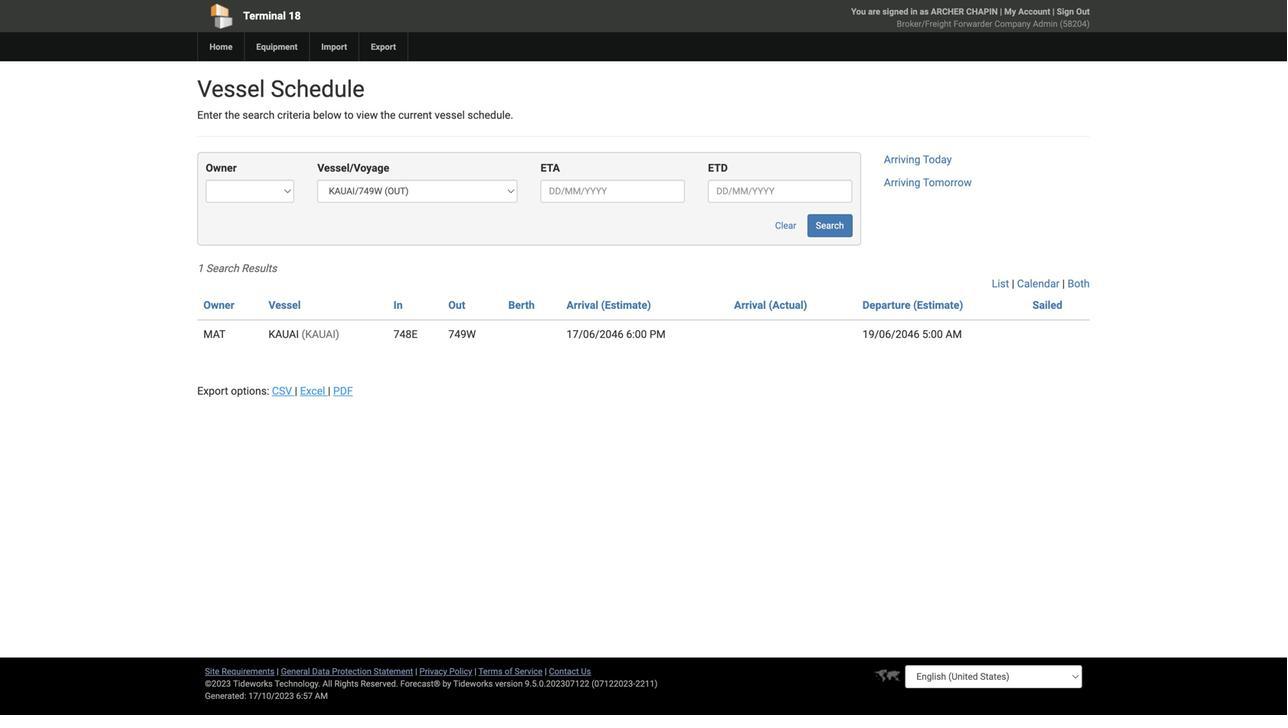 Task type: vqa. For each thing, say whether or not it's contained in the screenshot.
the bottom the Export
yes



Task type: locate. For each thing, give the bounding box(es) containing it.
by
[[443, 679, 452, 689]]

| right csv
[[295, 385, 298, 397]]

1 (estimate) from the left
[[601, 299, 651, 312]]

ETA text field
[[541, 180, 685, 203]]

(estimate) for arrival (estimate)
[[601, 299, 651, 312]]

arriving down arriving today link
[[884, 176, 921, 189]]

vessel schedule enter the search criteria below to view the current vessel schedule.
[[197, 75, 514, 121]]

arrival up 17/06/2046
[[567, 299, 599, 312]]

you are signed in as archer chapin | my account | sign out broker/freight forwarder company admin (58204)
[[852, 7, 1090, 29]]

calendar link
[[1018, 277, 1060, 290]]

the right the "enter"
[[225, 109, 240, 121]]

6:57
[[296, 691, 313, 701]]

0 horizontal spatial out
[[449, 299, 466, 312]]

2 (estimate) from the left
[[914, 299, 964, 312]]

terminal 18 link
[[197, 0, 556, 32]]

schedule.
[[468, 109, 514, 121]]

home
[[210, 42, 233, 52]]

export for export
[[371, 42, 396, 52]]

vessel up kauai
[[269, 299, 301, 312]]

arrival (estimate) link
[[567, 299, 651, 312]]

all
[[323, 679, 332, 689]]

0 vertical spatial out
[[1077, 7, 1090, 16]]

below
[[313, 109, 342, 121]]

1 the from the left
[[225, 109, 240, 121]]

arriving tomorrow link
[[884, 176, 972, 189]]

general data protection statement link
[[281, 666, 413, 676]]

(estimate) up 5:00
[[914, 299, 964, 312]]

the
[[225, 109, 240, 121], [381, 109, 396, 121]]

contact us link
[[549, 666, 591, 676]]

out up 749w
[[449, 299, 466, 312]]

out up '(58204)'
[[1077, 7, 1090, 16]]

| up 9.5.0.202307122
[[545, 666, 547, 676]]

ETD text field
[[708, 180, 853, 203]]

arrival left (actual)
[[735, 299, 766, 312]]

0 horizontal spatial am
[[315, 691, 328, 701]]

broker/freight
[[897, 19, 952, 29]]

0 vertical spatial vessel
[[197, 75, 265, 103]]

contact
[[549, 666, 579, 676]]

1 vertical spatial search
[[206, 262, 239, 275]]

list link
[[992, 277, 1010, 290]]

protection
[[332, 666, 372, 676]]

arriving up arriving tomorrow link
[[884, 153, 921, 166]]

| left sign
[[1053, 7, 1055, 16]]

my
[[1005, 7, 1017, 16]]

arriving today
[[884, 153, 952, 166]]

of
[[505, 666, 513, 676]]

sailed link
[[1033, 299, 1063, 312]]

0 horizontal spatial export
[[197, 385, 228, 397]]

pdf
[[333, 385, 353, 397]]

criteria
[[277, 109, 311, 121]]

in
[[911, 7, 918, 16]]

1 vertical spatial am
[[315, 691, 328, 701]]

0 horizontal spatial (estimate)
[[601, 299, 651, 312]]

vessel
[[435, 109, 465, 121]]

owner down the "enter"
[[206, 162, 237, 174]]

2211)
[[636, 679, 658, 689]]

departure
[[863, 299, 911, 312]]

am right 5:00
[[946, 328, 962, 341]]

0 horizontal spatial arrival
[[567, 299, 599, 312]]

1 arrival from the left
[[567, 299, 599, 312]]

export
[[371, 42, 396, 52], [197, 385, 228, 397]]

export down the terminal 18 "link"
[[371, 42, 396, 52]]

0 vertical spatial export
[[371, 42, 396, 52]]

0 vertical spatial search
[[816, 220, 844, 231]]

tideworks
[[453, 679, 493, 689]]

the right view at the top
[[381, 109, 396, 121]]

owner up mat
[[204, 299, 235, 312]]

2 arriving from the top
[[884, 176, 921, 189]]

chapin
[[967, 7, 998, 16]]

19/06/2046 5:00 am
[[863, 328, 962, 341]]

csv link
[[272, 385, 295, 397]]

(07122023-
[[592, 679, 636, 689]]

1 arriving from the top
[[884, 153, 921, 166]]

excel link
[[300, 385, 328, 397]]

arriving
[[884, 153, 921, 166], [884, 176, 921, 189]]

0 vertical spatial arriving
[[884, 153, 921, 166]]

mat
[[204, 328, 226, 341]]

today
[[923, 153, 952, 166]]

clear
[[776, 220, 797, 231]]

vessel inside vessel schedule enter the search criteria below to view the current vessel schedule.
[[197, 75, 265, 103]]

vessel for vessel schedule enter the search criteria below to view the current vessel schedule.
[[197, 75, 265, 103]]

0 horizontal spatial the
[[225, 109, 240, 121]]

1 horizontal spatial (estimate)
[[914, 299, 964, 312]]

vessel up the "enter"
[[197, 75, 265, 103]]

17/06/2046 6:00 pm
[[567, 328, 666, 341]]

export for export options: csv | excel | pdf
[[197, 385, 228, 397]]

csv
[[272, 385, 292, 397]]

1 search results list | calendar | both
[[197, 262, 1090, 290]]

vessel
[[197, 75, 265, 103], [269, 299, 301, 312]]

(estimate) up 17/06/2046 6:00 pm
[[601, 299, 651, 312]]

list
[[992, 277, 1010, 290]]

my account link
[[1005, 7, 1051, 16]]

berth
[[509, 299, 535, 312]]

2 the from the left
[[381, 109, 396, 121]]

1 horizontal spatial vessel
[[269, 299, 301, 312]]

export left options:
[[197, 385, 228, 397]]

am down all
[[315, 691, 328, 701]]

pm
[[650, 328, 666, 341]]

1 vertical spatial arriving
[[884, 176, 921, 189]]

0 horizontal spatial vessel
[[197, 75, 265, 103]]

0 vertical spatial owner
[[206, 162, 237, 174]]

1 horizontal spatial arrival
[[735, 299, 766, 312]]

out
[[1077, 7, 1090, 16], [449, 299, 466, 312]]

|
[[1000, 7, 1003, 16], [1053, 7, 1055, 16], [1012, 277, 1015, 290], [1063, 277, 1065, 290], [295, 385, 298, 397], [328, 385, 331, 397], [277, 666, 279, 676], [415, 666, 418, 676], [475, 666, 477, 676], [545, 666, 547, 676]]

0 horizontal spatial search
[[206, 262, 239, 275]]

1 horizontal spatial the
[[381, 109, 396, 121]]

2 arrival from the left
[[735, 299, 766, 312]]

17/06/2046
[[567, 328, 624, 341]]

technology.
[[275, 679, 321, 689]]

search right 1
[[206, 262, 239, 275]]

owner
[[206, 162, 237, 174], [204, 299, 235, 312]]

1 horizontal spatial search
[[816, 220, 844, 231]]

reserved.
[[361, 679, 398, 689]]

both link
[[1068, 277, 1090, 290]]

signed
[[883, 7, 909, 16]]

search right clear 'button'
[[816, 220, 844, 231]]

1 horizontal spatial export
[[371, 42, 396, 52]]

arriving for arriving today
[[884, 153, 921, 166]]

| left pdf link
[[328, 385, 331, 397]]

admin
[[1033, 19, 1058, 29]]

(estimate)
[[601, 299, 651, 312], [914, 299, 964, 312]]

archer
[[931, 7, 965, 16]]

1 horizontal spatial out
[[1077, 7, 1090, 16]]

1 vertical spatial vessel
[[269, 299, 301, 312]]

arrival (actual)
[[735, 299, 808, 312]]

1 horizontal spatial am
[[946, 328, 962, 341]]

search inside 1 search results list | calendar | both
[[206, 262, 239, 275]]

1 vertical spatial out
[[449, 299, 466, 312]]

out link
[[449, 299, 466, 312]]

site requirements | general data protection statement | privacy policy | terms of service | contact us ©2023 tideworks technology. all rights reserved. forecast® by tideworks version 9.5.0.202307122 (07122023-2211) generated: 17/10/2023 6:57 am
[[205, 666, 658, 701]]

to
[[344, 109, 354, 121]]

1 vertical spatial export
[[197, 385, 228, 397]]



Task type: describe. For each thing, give the bounding box(es) containing it.
us
[[581, 666, 591, 676]]

arrival for arrival (estimate)
[[567, 299, 599, 312]]

(actual)
[[769, 299, 808, 312]]

search button
[[808, 214, 853, 237]]

generated:
[[205, 691, 246, 701]]

0 vertical spatial am
[[946, 328, 962, 341]]

site requirements link
[[205, 666, 275, 676]]

are
[[868, 7, 881, 16]]

both
[[1068, 277, 1090, 290]]

| up tideworks
[[475, 666, 477, 676]]

748e
[[394, 328, 418, 341]]

departure (estimate) link
[[863, 299, 964, 312]]

policy
[[450, 666, 473, 676]]

| left both link
[[1063, 277, 1065, 290]]

departure (estimate)
[[863, 299, 964, 312]]

(kauai)
[[302, 328, 340, 341]]

sailed
[[1033, 299, 1063, 312]]

owner link
[[204, 299, 235, 312]]

privacy
[[420, 666, 447, 676]]

equipment
[[256, 42, 298, 52]]

arriving tomorrow
[[884, 176, 972, 189]]

forwarder
[[954, 19, 993, 29]]

| right the list link
[[1012, 277, 1015, 290]]

export options: csv | excel | pdf
[[197, 385, 353, 397]]

terminal
[[243, 10, 286, 22]]

(58204)
[[1060, 19, 1090, 29]]

account
[[1019, 7, 1051, 16]]

arriving for arriving tomorrow
[[884, 176, 921, 189]]

general
[[281, 666, 310, 676]]

1 vertical spatial owner
[[204, 299, 235, 312]]

enter
[[197, 109, 222, 121]]

forecast®
[[401, 679, 441, 689]]

search inside button
[[816, 220, 844, 231]]

in link
[[394, 299, 403, 312]]

kauai (kauai)
[[269, 328, 340, 341]]

version
[[495, 679, 523, 689]]

6:00
[[627, 328, 647, 341]]

data
[[312, 666, 330, 676]]

schedule
[[271, 75, 365, 103]]

site
[[205, 666, 220, 676]]

(estimate) for departure (estimate)
[[914, 299, 964, 312]]

sign
[[1057, 7, 1075, 16]]

pdf link
[[333, 385, 353, 397]]

in
[[394, 299, 403, 312]]

statement
[[374, 666, 413, 676]]

©2023 tideworks
[[205, 679, 273, 689]]

| left my
[[1000, 7, 1003, 16]]

import link
[[309, 32, 359, 61]]

vessel for vessel
[[269, 299, 301, 312]]

view
[[356, 109, 378, 121]]

export link
[[359, 32, 408, 61]]

arrival (actual) link
[[735, 299, 808, 312]]

out inside you are signed in as archer chapin | my account | sign out broker/freight forwarder company admin (58204)
[[1077, 7, 1090, 16]]

clear button
[[767, 214, 805, 237]]

terminal 18
[[243, 10, 301, 22]]

privacy policy link
[[420, 666, 473, 676]]

vessel link
[[269, 299, 301, 312]]

company
[[995, 19, 1031, 29]]

| left general
[[277, 666, 279, 676]]

eta
[[541, 162, 560, 174]]

tomorrow
[[923, 176, 972, 189]]

service
[[515, 666, 543, 676]]

current
[[398, 109, 432, 121]]

requirements
[[222, 666, 275, 676]]

arrival (estimate)
[[567, 299, 651, 312]]

| up forecast®
[[415, 666, 418, 676]]

vessel/voyage
[[317, 162, 390, 174]]

terms
[[479, 666, 503, 676]]

sign out link
[[1057, 7, 1090, 16]]

options:
[[231, 385, 269, 397]]

am inside site requirements | general data protection statement | privacy policy | terms of service | contact us ©2023 tideworks technology. all rights reserved. forecast® by tideworks version 9.5.0.202307122 (07122023-2211) generated: 17/10/2023 6:57 am
[[315, 691, 328, 701]]

as
[[920, 7, 929, 16]]

you
[[852, 7, 866, 16]]

import
[[321, 42, 347, 52]]

rights
[[335, 679, 359, 689]]

berth link
[[509, 299, 535, 312]]

etd
[[708, 162, 728, 174]]

results
[[242, 262, 277, 275]]

17/10/2023
[[249, 691, 294, 701]]

arriving today link
[[884, 153, 952, 166]]

1
[[197, 262, 203, 275]]

arrival for arrival (actual)
[[735, 299, 766, 312]]

9.5.0.202307122
[[525, 679, 590, 689]]

19/06/2046
[[863, 328, 920, 341]]



